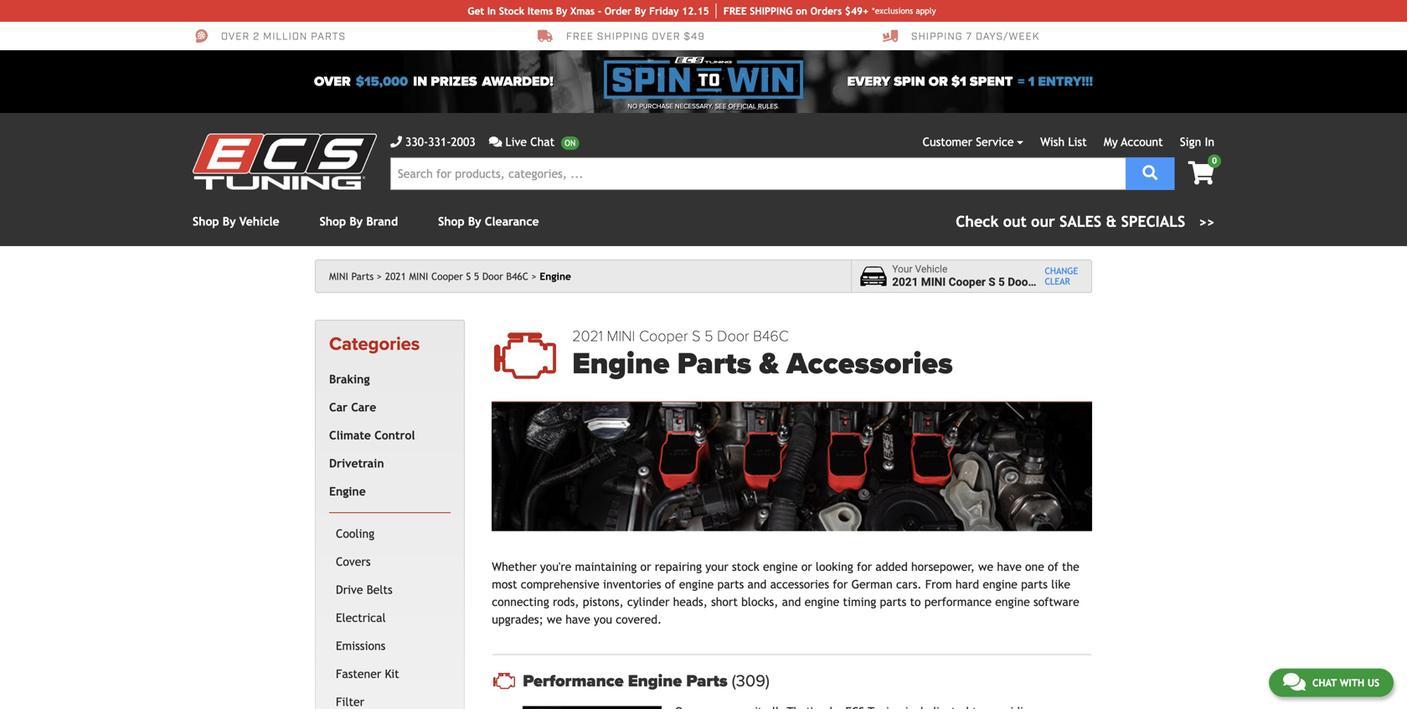 Task type: describe. For each thing, give the bounding box(es) containing it.
shop for shop by clearance
[[438, 215, 465, 228]]

drive belts link
[[333, 576, 448, 604]]

control
[[375, 429, 415, 442]]

over $15,000 in prizes
[[314, 74, 477, 90]]

phone image
[[390, 136, 402, 148]]

care
[[351, 401, 376, 414]]

electrical link
[[333, 604, 448, 633]]

by right order
[[635, 5, 646, 17]]

engine down the accessories
[[805, 596, 840, 609]]

added
[[876, 561, 908, 574]]

entry!!!
[[1039, 74, 1094, 90]]

door for 2021 mini cooper s 5 door b46c engine parts & accessories
[[717, 328, 750, 346]]

shopping cart image
[[1189, 161, 1215, 185]]

shop by vehicle
[[193, 215, 280, 228]]

331-
[[428, 135, 451, 149]]

0 vertical spatial of
[[1048, 561, 1059, 574]]

get
[[468, 5, 484, 17]]

engine inside 2021 mini cooper s 5 door b46c engine parts & accessories
[[573, 346, 670, 382]]

shipping 7 days/week
[[912, 30, 1040, 43]]

0 vertical spatial vehicle
[[239, 215, 280, 228]]

customer service
[[923, 135, 1014, 149]]

ping
[[771, 5, 793, 17]]

short
[[712, 596, 738, 609]]

in
[[413, 74, 428, 90]]

over 2 million parts
[[221, 30, 346, 43]]

no
[[628, 102, 638, 111]]

covers link
[[333, 548, 448, 576]]

performance
[[523, 672, 624, 692]]

parts up short
[[718, 578, 744, 592]]

the
[[1063, 561, 1080, 574]]

categories
[[329, 334, 420, 356]]

looking
[[816, 561, 854, 574]]

most
[[492, 578, 517, 592]]

shop by brand link
[[320, 215, 398, 228]]

shop by clearance
[[438, 215, 539, 228]]

1 horizontal spatial &
[[1107, 213, 1117, 230]]

parts inside 2021 mini cooper s 5 door b46c engine parts & accessories
[[678, 346, 752, 382]]

sign in
[[1181, 135, 1215, 149]]

by for shop by clearance
[[468, 215, 482, 228]]

parts left to on the bottom right of the page
[[880, 596, 907, 609]]

0
[[1213, 156, 1218, 166]]

2021 mini cooper s 5 door b46c
[[385, 271, 529, 282]]

0 horizontal spatial or
[[641, 561, 652, 574]]

rods,
[[553, 596, 579, 609]]

ecs tuning 'spin to win' contest logo image
[[604, 57, 804, 99]]

ship
[[750, 5, 771, 17]]

covers
[[336, 555, 371, 569]]

filter link
[[333, 689, 448, 710]]

1 horizontal spatial or
[[802, 561, 813, 574]]

my account link
[[1104, 135, 1164, 149]]

parts down one
[[1022, 578, 1048, 592]]

every spin or $1 spent = 1 entry!!!
[[848, 74, 1094, 90]]

upgrades;
[[492, 614, 544, 627]]

see official rules link
[[715, 101, 778, 111]]

customer
[[923, 135, 973, 149]]

every
[[848, 74, 891, 90]]

spin
[[894, 74, 926, 90]]

live
[[506, 135, 527, 149]]

you're
[[540, 561, 572, 574]]

engine subcategories element
[[329, 513, 451, 710]]

*exclusions
[[872, 6, 914, 16]]

shop for shop by vehicle
[[193, 215, 219, 228]]

-
[[598, 5, 602, 17]]

0 horizontal spatial and
[[748, 578, 767, 592]]

5 inside your vehicle 2021 mini cooper s 5 door b46c
[[999, 276, 1005, 289]]

by for shop by vehicle
[[223, 215, 236, 228]]

connecting
[[492, 596, 549, 609]]

spent
[[970, 74, 1013, 90]]

search image
[[1143, 166, 1158, 181]]

fastener kit link
[[333, 661, 448, 689]]

change clear
[[1045, 266, 1079, 287]]

purchase
[[640, 102, 674, 111]]

0 vertical spatial have
[[997, 561, 1022, 574]]

clearance
[[485, 215, 539, 228]]

cooper for 2021 mini cooper s 5 door b46c engine parts & accessories
[[639, 328, 688, 346]]

braking link
[[326, 366, 448, 394]]

repairing
[[655, 561, 702, 574]]

330-331-2003
[[406, 135, 476, 149]]

chat with us link
[[1269, 668, 1394, 697]]

engine inside category navigation element
[[329, 485, 366, 498]]

brand
[[366, 215, 398, 228]]

drive
[[336, 583, 363, 597]]

get in stock items by xmas - order by friday 12.15
[[468, 5, 710, 17]]

million
[[263, 30, 308, 43]]

on
[[796, 5, 808, 17]]

2 vertical spatial parts
[[687, 672, 728, 692]]

b46c for 2021 mini cooper s 5 door b46c
[[506, 271, 529, 282]]

performance engine parts thumbnail image image
[[523, 707, 662, 710]]

over for over $15,000 in prizes
[[314, 74, 351, 90]]

items
[[528, 5, 553, 17]]

service
[[976, 135, 1014, 149]]

filter
[[336, 696, 365, 709]]

you
[[594, 614, 613, 627]]

0 horizontal spatial we
[[547, 614, 562, 627]]

s for 2021 mini cooper s 5 door b46c
[[466, 271, 471, 282]]

blocks,
[[742, 596, 779, 609]]

2 horizontal spatial or
[[929, 74, 948, 90]]

0 horizontal spatial of
[[665, 578, 676, 592]]

engine right "hard"
[[983, 578, 1018, 592]]

comments image
[[1284, 672, 1306, 692]]

0 vertical spatial we
[[979, 561, 994, 574]]

wish list link
[[1041, 135, 1087, 149]]

vehicle inside your vehicle 2021 mini cooper s 5 door b46c
[[916, 264, 948, 275]]

climate control
[[329, 429, 415, 442]]

necessary.
[[675, 102, 714, 111]]

mini parts link
[[329, 271, 382, 282]]

mini parts
[[329, 271, 374, 282]]

stock
[[499, 5, 525, 17]]

cooper for 2021 mini cooper s 5 door b46c
[[432, 271, 463, 282]]

horsepower,
[[912, 561, 975, 574]]

free
[[724, 5, 747, 17]]

stock
[[732, 561, 760, 574]]



Task type: vqa. For each thing, say whether or not it's contained in the screenshot.
click here! 'link' on the top right
no



Task type: locate. For each thing, give the bounding box(es) containing it.
sign
[[1181, 135, 1202, 149]]

sales
[[1060, 213, 1102, 230]]

no purchase necessary. see official rules .
[[628, 102, 780, 111]]

$49+
[[845, 5, 869, 17]]

b46c inside 2021 mini cooper s 5 door b46c engine parts & accessories
[[753, 328, 789, 346]]

have
[[997, 561, 1022, 574], [566, 614, 591, 627]]

2 horizontal spatial shop
[[438, 215, 465, 228]]

of left the
[[1048, 561, 1059, 574]]

1 vertical spatial of
[[665, 578, 676, 592]]

kit
[[385, 668, 399, 681]]

clear link
[[1045, 277, 1079, 287]]

of
[[1048, 561, 1059, 574], [665, 578, 676, 592]]

s inside 2021 mini cooper s 5 door b46c engine parts & accessories
[[692, 328, 701, 346]]

1 horizontal spatial chat
[[1313, 677, 1338, 689]]

for up 'german'
[[857, 561, 872, 574]]

0 vertical spatial chat
[[531, 135, 555, 149]]

prizes
[[431, 74, 477, 90]]

cooling
[[336, 527, 375, 541]]

vehicle right your
[[916, 264, 948, 275]]

1 vertical spatial for
[[833, 578, 848, 592]]

engine parts & accessories banner image image
[[492, 403, 1093, 532]]

or up inventories
[[641, 561, 652, 574]]

1 vertical spatial vehicle
[[916, 264, 948, 275]]

3 shop from the left
[[438, 215, 465, 228]]

1 horizontal spatial door
[[717, 328, 750, 346]]

engine
[[763, 561, 798, 574], [679, 578, 714, 592], [983, 578, 1018, 592], [805, 596, 840, 609], [996, 596, 1031, 609]]

5 for 2021 mini cooper s 5 door b46c engine parts & accessories
[[705, 328, 714, 346]]

1 horizontal spatial in
[[1205, 135, 1215, 149]]

german
[[852, 578, 893, 592]]

1 horizontal spatial 5
[[705, 328, 714, 346]]

1 vertical spatial have
[[566, 614, 591, 627]]

in right get on the left top of page
[[487, 5, 496, 17]]

1 horizontal spatial for
[[857, 561, 872, 574]]

2021 for 2021 mini cooper s 5 door b46c
[[385, 271, 406, 282]]

cooper inside your vehicle 2021 mini cooper s 5 door b46c
[[949, 276, 986, 289]]

2021 inside your vehicle 2021 mini cooper s 5 door b46c
[[893, 276, 919, 289]]

engine down one
[[996, 596, 1031, 609]]

we down rods,
[[547, 614, 562, 627]]

1 shop from the left
[[193, 215, 219, 228]]

2 shop from the left
[[320, 215, 346, 228]]

1 horizontal spatial vehicle
[[916, 264, 948, 275]]

drive belts
[[336, 583, 393, 597]]

and
[[748, 578, 767, 592], [782, 596, 801, 609]]

0 horizontal spatial in
[[487, 5, 496, 17]]

over for over 2 million parts
[[221, 30, 250, 43]]

shipping
[[912, 30, 963, 43]]

1 vertical spatial over
[[314, 74, 351, 90]]

1 horizontal spatial b46c
[[753, 328, 789, 346]]

1 horizontal spatial and
[[782, 596, 801, 609]]

us
[[1368, 677, 1380, 689]]

by left the brand at the left top of the page
[[350, 215, 363, 228]]

1 horizontal spatial 2021
[[573, 328, 603, 346]]

my
[[1104, 135, 1118, 149]]

1 horizontal spatial of
[[1048, 561, 1059, 574]]

clear
[[1045, 277, 1071, 287]]

1 vertical spatial chat
[[1313, 677, 1338, 689]]

s for 2021 mini cooper s 5 door b46c engine parts & accessories
[[692, 328, 701, 346]]

0 horizontal spatial shop
[[193, 215, 219, 228]]

change
[[1045, 266, 1079, 277]]

customer service button
[[923, 133, 1024, 151]]

1 vertical spatial and
[[782, 596, 801, 609]]

hard
[[956, 578, 980, 592]]

have left one
[[997, 561, 1022, 574]]

wish
[[1041, 135, 1065, 149]]

comprehensive
[[521, 578, 600, 592]]

1 horizontal spatial we
[[979, 561, 994, 574]]

5 inside 2021 mini cooper s 5 door b46c engine parts & accessories
[[705, 328, 714, 346]]

1 vertical spatial &
[[760, 346, 779, 382]]

2 horizontal spatial s
[[989, 276, 996, 289]]

=
[[1018, 74, 1025, 90]]

1 horizontal spatial cooper
[[639, 328, 688, 346]]

0 horizontal spatial &
[[760, 346, 779, 382]]

2 horizontal spatial cooper
[[949, 276, 986, 289]]

days/week
[[976, 30, 1040, 43]]

software
[[1034, 596, 1080, 609]]

0 horizontal spatial vehicle
[[239, 215, 280, 228]]

braking
[[329, 373, 370, 386]]

in right sign in the top of the page
[[1205, 135, 1215, 149]]

over
[[652, 30, 681, 43]]

$15,000
[[356, 74, 408, 90]]

in for sign
[[1205, 135, 1215, 149]]

s inside your vehicle 2021 mini cooper s 5 door b46c
[[989, 276, 996, 289]]

shipping 7 days/week link
[[883, 28, 1040, 44]]

performance engine parts
[[523, 672, 732, 692]]

door for 2021 mini cooper s 5 door b46c
[[483, 271, 503, 282]]

0 vertical spatial &
[[1107, 213, 1117, 230]]

0 horizontal spatial have
[[566, 614, 591, 627]]

by for shop by brand
[[350, 215, 363, 228]]

1 vertical spatial parts
[[678, 346, 752, 382]]

for
[[857, 561, 872, 574], [833, 578, 848, 592]]

performance
[[925, 596, 992, 609]]

to
[[910, 596, 921, 609]]

drivetrain
[[329, 457, 384, 470]]

by left clearance
[[468, 215, 482, 228]]

live chat
[[506, 135, 555, 149]]

parts right million
[[311, 30, 346, 43]]

1 horizontal spatial shop
[[320, 215, 346, 228]]

chat left with
[[1313, 677, 1338, 689]]

sales & specials
[[1060, 213, 1186, 230]]

specials
[[1122, 213, 1186, 230]]

xmas
[[571, 5, 595, 17]]

by left xmas
[[556, 5, 568, 17]]

door
[[483, 271, 503, 282], [1008, 276, 1033, 289], [717, 328, 750, 346]]

0 vertical spatial over
[[221, 30, 250, 43]]

2 horizontal spatial 2021
[[893, 276, 919, 289]]

cooper inside 2021 mini cooper s 5 door b46c engine parts & accessories
[[639, 328, 688, 346]]

0 horizontal spatial 2021
[[385, 271, 406, 282]]

shop for shop by brand
[[320, 215, 346, 228]]

rules
[[758, 102, 778, 111]]

0 horizontal spatial b46c
[[506, 271, 529, 282]]

& inside 2021 mini cooper s 5 door b46c engine parts & accessories
[[760, 346, 779, 382]]

have down rods,
[[566, 614, 591, 627]]

heads,
[[673, 596, 708, 609]]

of down repairing
[[665, 578, 676, 592]]

fastener
[[336, 668, 382, 681]]

0 horizontal spatial over
[[221, 30, 250, 43]]

engine up the accessories
[[763, 561, 798, 574]]

2 horizontal spatial 5
[[999, 276, 1005, 289]]

0 vertical spatial for
[[857, 561, 872, 574]]

0 horizontal spatial for
[[833, 578, 848, 592]]

your
[[893, 264, 913, 275]]

live chat link
[[489, 133, 579, 151]]

1 horizontal spatial over
[[314, 74, 351, 90]]

sign in link
[[1181, 135, 1215, 149]]

accessories
[[771, 578, 830, 592]]

0 horizontal spatial chat
[[531, 135, 555, 149]]

parts inside over 2 million parts 'link'
[[311, 30, 346, 43]]

over inside 'link'
[[221, 30, 250, 43]]

2 horizontal spatial door
[[1008, 276, 1033, 289]]

engine
[[540, 271, 571, 282], [573, 346, 670, 382], [329, 485, 366, 498], [628, 672, 682, 692]]

shipping
[[597, 30, 649, 43]]

by down ecs tuning image
[[223, 215, 236, 228]]

drivetrain link
[[326, 450, 448, 478]]

12.15
[[682, 5, 710, 17]]

over left '2' in the top of the page
[[221, 30, 250, 43]]

1 vertical spatial in
[[1205, 135, 1215, 149]]

1 horizontal spatial s
[[692, 328, 701, 346]]

b46c for 2021 mini cooper s 5 door b46c engine parts & accessories
[[753, 328, 789, 346]]

over left $15,000 at the left of the page
[[314, 74, 351, 90]]

by
[[556, 5, 568, 17], [635, 5, 646, 17], [223, 215, 236, 228], [350, 215, 363, 228], [468, 215, 482, 228]]

5 for 2021 mini cooper s 5 door b46c
[[474, 271, 480, 282]]

we up "hard"
[[979, 561, 994, 574]]

Search text field
[[390, 158, 1126, 190]]

maintaining
[[575, 561, 637, 574]]

2021 inside 2021 mini cooper s 5 door b46c engine parts & accessories
[[573, 328, 603, 346]]

cooling link
[[333, 520, 448, 548]]

one
[[1026, 561, 1045, 574]]

2021 mini cooper s 5 door b46c engine parts & accessories
[[573, 328, 953, 382]]

whether
[[492, 561, 537, 574]]

cars.
[[897, 578, 922, 592]]

free
[[566, 30, 594, 43]]

2021 for 2021 mini cooper s 5 door b46c engine parts & accessories
[[573, 328, 603, 346]]

b46c inside your vehicle 2021 mini cooper s 5 door b46c
[[1036, 276, 1063, 289]]

0 horizontal spatial cooper
[[432, 271, 463, 282]]

car care
[[329, 401, 376, 414]]

0 horizontal spatial door
[[483, 271, 503, 282]]

climate control link
[[326, 422, 448, 450]]

comments image
[[489, 136, 502, 148]]

account
[[1122, 135, 1164, 149]]

door inside your vehicle 2021 mini cooper s 5 door b46c
[[1008, 276, 1033, 289]]

emissions
[[336, 640, 386, 653]]

shop
[[193, 215, 219, 228], [320, 215, 346, 228], [438, 215, 465, 228]]

orders
[[811, 5, 842, 17]]

&
[[1107, 213, 1117, 230], [760, 346, 779, 382]]

*exclusions apply link
[[872, 5, 937, 17]]

mini inside 2021 mini cooper s 5 door b46c engine parts & accessories
[[607, 328, 635, 346]]

1 vertical spatial we
[[547, 614, 562, 627]]

0 vertical spatial parts
[[352, 271, 374, 282]]

2021 mini cooper s 5 door b46c link
[[385, 271, 537, 282]]

or up the accessories
[[802, 561, 813, 574]]

and down the accessories
[[782, 596, 801, 609]]

5
[[474, 271, 480, 282], [999, 276, 1005, 289], [705, 328, 714, 346]]

and up blocks,
[[748, 578, 767, 592]]

for down looking
[[833, 578, 848, 592]]

2 horizontal spatial b46c
[[1036, 276, 1063, 289]]

0 horizontal spatial 5
[[474, 271, 480, 282]]

chat right live
[[531, 135, 555, 149]]

7
[[967, 30, 973, 43]]

mini inside your vehicle 2021 mini cooper s 5 door b46c
[[922, 276, 946, 289]]

vehicle down ecs tuning image
[[239, 215, 280, 228]]

parts
[[311, 30, 346, 43], [718, 578, 744, 592], [1022, 578, 1048, 592], [880, 596, 907, 609]]

category navigation element
[[315, 320, 465, 710]]

ecs tuning image
[[193, 134, 377, 190]]

0 vertical spatial and
[[748, 578, 767, 592]]

or left $1
[[929, 74, 948, 90]]

see
[[715, 102, 727, 111]]

shop by brand
[[320, 215, 398, 228]]

1 horizontal spatial have
[[997, 561, 1022, 574]]

0 vertical spatial in
[[487, 5, 496, 17]]

0 horizontal spatial s
[[466, 271, 471, 282]]

engine up heads,
[[679, 578, 714, 592]]

list
[[1069, 135, 1087, 149]]

in for get
[[487, 5, 496, 17]]

door inside 2021 mini cooper s 5 door b46c engine parts & accessories
[[717, 328, 750, 346]]

$1
[[952, 74, 967, 90]]



